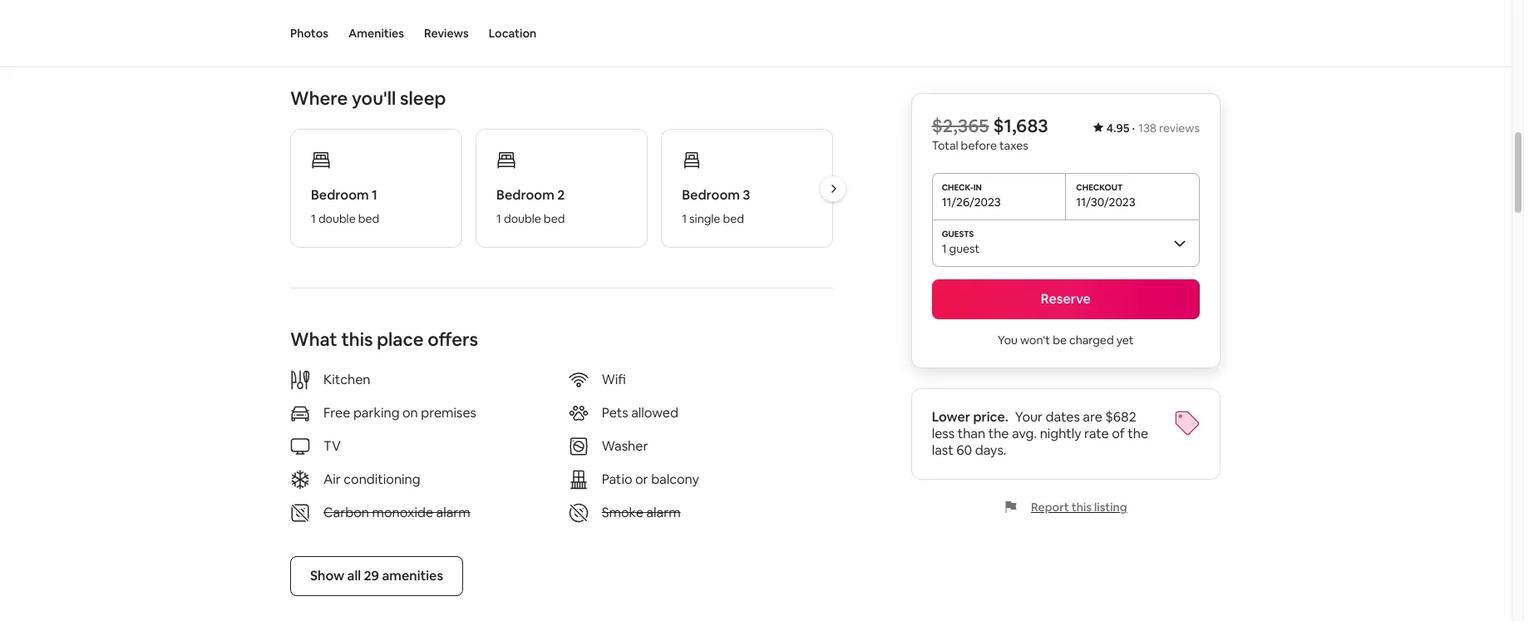 Task type: locate. For each thing, give the bounding box(es) containing it.
be
[[1053, 333, 1067, 348]]

rate
[[1085, 425, 1109, 442]]

double inside bedroom 2 1 double bed
[[504, 211, 541, 226]]

bedroom for bedroom 2
[[497, 186, 555, 204]]

patio
[[602, 471, 633, 488]]

1 bed from the left
[[358, 211, 380, 226]]

reviews
[[424, 26, 469, 41]]

you won't be charged yet
[[998, 333, 1134, 348]]

29
[[364, 567, 379, 585]]

$2,365
[[932, 114, 989, 137]]

$1,683
[[993, 114, 1049, 137]]

0 vertical spatial this
[[341, 328, 373, 351]]

less
[[932, 425, 955, 442]]

bedroom inside bedroom 3 1 single bed
[[682, 186, 740, 204]]

price.
[[973, 408, 1009, 426]]

0 horizontal spatial this
[[341, 328, 373, 351]]

won't
[[1021, 333, 1051, 348]]

1 bedroom from the left
[[311, 186, 369, 204]]

the
[[989, 425, 1009, 442], [1128, 425, 1149, 442]]

1 horizontal spatial double
[[504, 211, 541, 226]]

1 alarm from the left
[[436, 504, 471, 522]]

offers
[[428, 328, 478, 351]]

this left 'listing'
[[1072, 500, 1092, 515]]

free
[[324, 404, 350, 422]]

you'll
[[352, 87, 396, 110]]

1 the from the left
[[989, 425, 1009, 442]]

0 horizontal spatial bedroom
[[311, 186, 369, 204]]

1 horizontal spatial alarm
[[647, 504, 681, 522]]

1 horizontal spatial bedroom
[[497, 186, 555, 204]]

allowed
[[631, 404, 679, 422]]

this
[[341, 328, 373, 351], [1072, 500, 1092, 515]]

place
[[377, 328, 424, 351]]

bed inside bedroom 1 1 double bed
[[358, 211, 380, 226]]

bedroom inside bedroom 1 1 double bed
[[311, 186, 369, 204]]

·
[[1132, 121, 1135, 136]]

alarm right monoxide at the bottom of page
[[436, 504, 471, 522]]

bed
[[358, 211, 380, 226], [544, 211, 565, 226], [723, 211, 744, 226]]

1 inside bedroom 2 1 double bed
[[497, 211, 501, 226]]

single
[[690, 211, 721, 226]]

reviews button
[[424, 0, 469, 67]]

the left "avg."
[[989, 425, 1009, 442]]

2 double from the left
[[504, 211, 541, 226]]

1 inside bedroom 3 1 single bed
[[682, 211, 687, 226]]

nightly
[[1040, 425, 1082, 442]]

0 horizontal spatial the
[[989, 425, 1009, 442]]

double
[[318, 211, 356, 226], [504, 211, 541, 226]]

bed for 3
[[723, 211, 744, 226]]

this for report
[[1072, 500, 1092, 515]]

location button
[[489, 0, 537, 67]]

carbon monoxide alarm
[[324, 504, 471, 522]]

1 horizontal spatial this
[[1072, 500, 1092, 515]]

3 bedroom from the left
[[682, 186, 740, 204]]

show all 29 amenities button
[[290, 557, 463, 597]]

your
[[1015, 408, 1043, 426]]

last
[[932, 442, 954, 459]]

2 horizontal spatial bedroom
[[682, 186, 740, 204]]

0 horizontal spatial alarm
[[436, 504, 471, 522]]

2 horizontal spatial bed
[[723, 211, 744, 226]]

smoke
[[602, 504, 644, 522]]

0 horizontal spatial double
[[318, 211, 356, 226]]

bed for 1
[[358, 211, 380, 226]]

3
[[743, 186, 751, 204]]

1 horizontal spatial bed
[[544, 211, 565, 226]]

avg.
[[1012, 425, 1037, 442]]

amenities
[[382, 567, 443, 585]]

bedroom
[[311, 186, 369, 204], [497, 186, 555, 204], [682, 186, 740, 204]]

where
[[290, 87, 348, 110]]

listing
[[1095, 500, 1127, 515]]

bed for 2
[[544, 211, 565, 226]]

alarm down balcony
[[647, 504, 681, 522]]

1
[[372, 186, 378, 204], [311, 211, 316, 226], [497, 211, 501, 226], [682, 211, 687, 226], [942, 241, 947, 256]]

free parking on premises
[[324, 404, 477, 422]]

1 guest button
[[932, 220, 1200, 266]]

the right of
[[1128, 425, 1149, 442]]

3 bed from the left
[[723, 211, 744, 226]]

this for what
[[341, 328, 373, 351]]

1 horizontal spatial the
[[1128, 425, 1149, 442]]

of
[[1112, 425, 1125, 442]]

bed inside bedroom 2 1 double bed
[[544, 211, 565, 226]]

premises
[[421, 404, 477, 422]]

before
[[961, 138, 997, 153]]

double for bedroom 1
[[318, 211, 356, 226]]

bed inside bedroom 3 1 single bed
[[723, 211, 744, 226]]

1 inside "popup button"
[[942, 241, 947, 256]]

1 double from the left
[[318, 211, 356, 226]]

kitchen
[[324, 371, 371, 389]]

2 bedroom from the left
[[497, 186, 555, 204]]

alarm
[[436, 504, 471, 522], [647, 504, 681, 522]]

2 bed from the left
[[544, 211, 565, 226]]

60
[[957, 442, 972, 459]]

$2,365 $1,683 total before taxes
[[932, 114, 1049, 153]]

this up kitchen
[[341, 328, 373, 351]]

double inside bedroom 1 1 double bed
[[318, 211, 356, 226]]

conditioning
[[344, 471, 421, 488]]

reserve
[[1041, 290, 1091, 308]]

2 the from the left
[[1128, 425, 1149, 442]]

0 horizontal spatial bed
[[358, 211, 380, 226]]

air conditioning
[[324, 471, 421, 488]]

1 vertical spatial this
[[1072, 500, 1092, 515]]

bedroom inside bedroom 2 1 double bed
[[497, 186, 555, 204]]

you
[[998, 333, 1018, 348]]



Task type: describe. For each thing, give the bounding box(es) containing it.
11/30/2023
[[1077, 195, 1136, 210]]

wifi
[[602, 371, 626, 389]]

show all 29 amenities
[[310, 567, 443, 585]]

amenities button
[[348, 0, 404, 67]]

than
[[958, 425, 986, 442]]

lower price.
[[932, 408, 1009, 426]]

bedroom for bedroom 3
[[682, 186, 740, 204]]

4.95 · 138 reviews
[[1107, 121, 1200, 136]]

are
[[1083, 408, 1103, 426]]

location
[[489, 26, 537, 41]]

total
[[932, 138, 959, 153]]

your dates are $682 less than the avg. nightly rate of the last 60 days.
[[932, 408, 1149, 459]]

days.
[[975, 442, 1007, 459]]

2 alarm from the left
[[647, 504, 681, 522]]

dates
[[1046, 408, 1080, 426]]

report this listing button
[[1005, 500, 1127, 515]]

amenities
[[348, 26, 404, 41]]

11/26/2023
[[942, 195, 1001, 210]]

parking
[[353, 404, 400, 422]]

monoxide
[[372, 504, 433, 522]]

1 for bedroom 1
[[311, 211, 316, 226]]

what
[[290, 328, 337, 351]]

patio or balcony
[[602, 471, 699, 488]]

2
[[557, 186, 565, 204]]

all
[[347, 567, 361, 585]]

bedroom 2 1 double bed
[[497, 186, 565, 226]]

yet
[[1117, 333, 1134, 348]]

4.95
[[1107, 121, 1130, 136]]

tv
[[324, 438, 341, 455]]

where you'll sleep
[[290, 87, 446, 110]]

show
[[310, 567, 345, 585]]

or
[[635, 471, 648, 488]]

smoke alarm
[[602, 504, 681, 522]]

what this place offers
[[290, 328, 478, 351]]

1 guest
[[942, 241, 980, 256]]

double for bedroom 2
[[504, 211, 541, 226]]

138
[[1139, 121, 1157, 136]]

$682
[[1106, 408, 1137, 426]]

lower
[[932, 408, 971, 426]]

bedroom for bedroom 1
[[311, 186, 369, 204]]

washer
[[602, 438, 648, 455]]

1 for bedroom 3
[[682, 211, 687, 226]]

taxes
[[1000, 138, 1029, 153]]

photos button
[[290, 0, 329, 67]]

photos
[[290, 26, 329, 41]]

pets allowed
[[602, 404, 679, 422]]

guest
[[949, 241, 980, 256]]

reviews
[[1159, 121, 1200, 136]]

1 for bedroom 2
[[497, 211, 501, 226]]

carbon
[[324, 504, 369, 522]]

sleep
[[400, 87, 446, 110]]

air
[[324, 471, 341, 488]]

on
[[403, 404, 418, 422]]

bedroom 1 1 double bed
[[311, 186, 380, 226]]

next image
[[829, 184, 839, 194]]

pets
[[602, 404, 629, 422]]

bedroom 3 1 single bed
[[682, 186, 751, 226]]

balcony
[[651, 471, 699, 488]]

charged
[[1070, 333, 1114, 348]]

report
[[1031, 500, 1069, 515]]

report this listing
[[1031, 500, 1127, 515]]

reserve button
[[932, 279, 1200, 319]]



Task type: vqa. For each thing, say whether or not it's contained in the screenshot.
1 within popup button
yes



